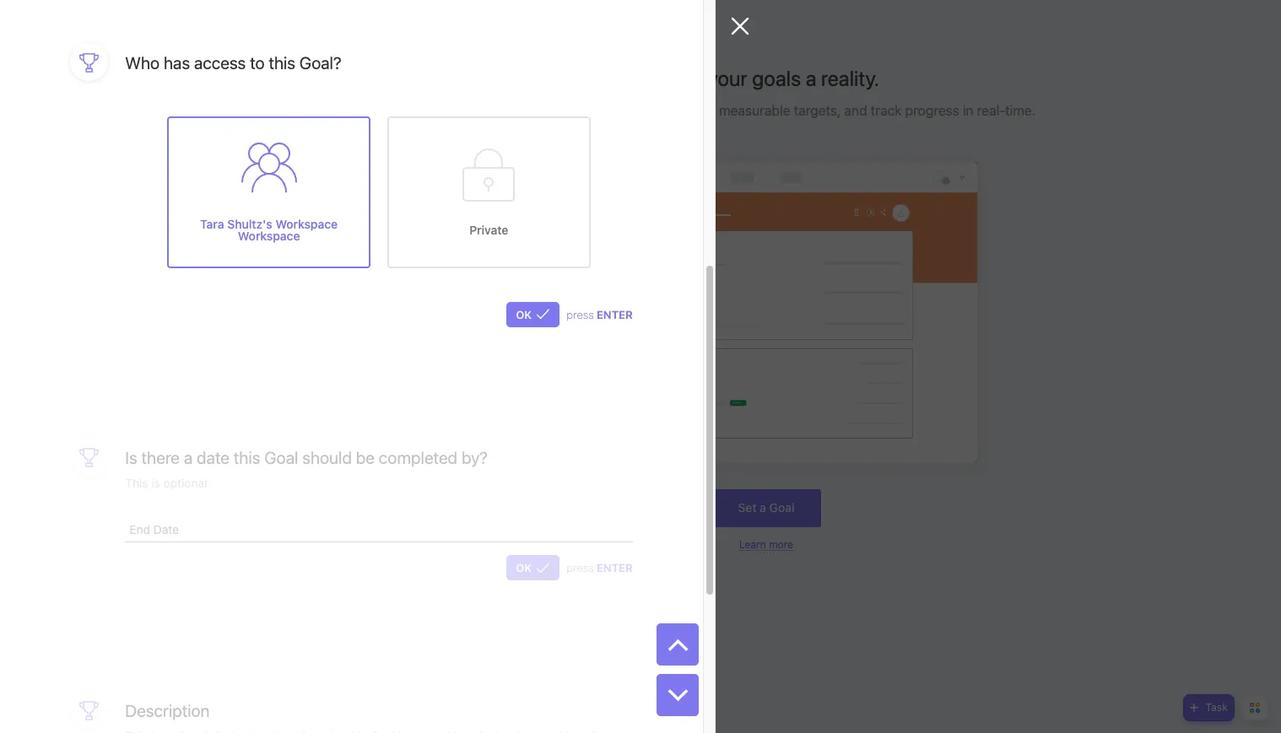 Task type: vqa. For each thing, say whether or not it's contained in the screenshot.
a
yes



Task type: locate. For each thing, give the bounding box(es) containing it.
1 vertical spatial goal
[[769, 501, 795, 515]]

2 press enter from the top
[[567, 562, 633, 575]]

0 vertical spatial goal
[[264, 448, 298, 467]]

⌘k
[[219, 53, 235, 66]]

1 vertical spatial ok button
[[507, 556, 560, 581]]

into
[[693, 103, 716, 118]]

this
[[269, 53, 295, 72], [234, 448, 260, 467]]

1 ok button from the top
[[507, 302, 560, 327]]

1 vertical spatial ok
[[516, 562, 532, 575]]

1 vertical spatial press
[[567, 562, 594, 575]]

1 horizontal spatial goal
[[769, 501, 795, 515]]

set
[[738, 501, 757, 515]]

make your goals a reality.
[[653, 66, 879, 90]]

track
[[871, 103, 902, 118]]

1 enter from the top
[[597, 308, 633, 321]]

2 vertical spatial a
[[760, 501, 766, 515]]

0 vertical spatial enter
[[597, 308, 633, 321]]

ok for is there a date this goal should be completed by?
[[516, 562, 532, 575]]

0 vertical spatial ok button
[[507, 302, 560, 327]]

has
[[164, 53, 190, 72]]

enter for who has access to this goal?
[[597, 308, 633, 321]]

real-
[[977, 103, 1005, 118]]

a left the date
[[184, 448, 193, 467]]

this right to
[[269, 53, 295, 72]]

dialog
[[0, 0, 750, 733]]

0 vertical spatial press enter
[[567, 308, 633, 321]]

workspace
[[276, 217, 338, 231], [238, 229, 300, 243]]

learn
[[739, 538, 766, 551]]

1 vertical spatial press enter
[[567, 562, 633, 575]]

workspace right tara
[[238, 229, 300, 243]]

0 vertical spatial ok
[[516, 308, 532, 321]]

break
[[583, 103, 618, 118]]

a up targets,
[[806, 66, 817, 90]]

and
[[844, 103, 867, 118]]

0 horizontal spatial goal
[[264, 448, 298, 467]]

a
[[806, 66, 817, 90], [184, 448, 193, 467], [760, 501, 766, 515]]

1 vertical spatial enter
[[597, 562, 633, 575]]

ok
[[516, 308, 532, 321], [516, 562, 532, 575]]

this right the date
[[234, 448, 260, 467]]

1 press enter from the top
[[567, 308, 633, 321]]

2 ok from the top
[[516, 562, 532, 575]]

description
[[125, 702, 210, 721]]

this for to
[[269, 53, 295, 72]]

invite
[[106, 705, 131, 717]]

who
[[125, 53, 160, 72]]

0 vertical spatial a
[[806, 66, 817, 90]]

0 horizontal spatial a
[[184, 448, 193, 467]]

0 vertical spatial press
[[567, 308, 594, 321]]

press enter for who has access to this goal?
[[567, 308, 633, 321]]

enter
[[597, 308, 633, 321], [597, 562, 633, 575]]

access
[[194, 53, 246, 72]]

1 press from the top
[[567, 308, 594, 321]]

completed
[[379, 448, 458, 467]]

goals
[[752, 66, 801, 90]]

goals,
[[541, 103, 580, 118]]

goal left should
[[264, 448, 298, 467]]

0 horizontal spatial this
[[234, 448, 260, 467]]

by?
[[462, 448, 488, 467]]

press for who has access to this goal?
[[567, 308, 594, 321]]

this for date
[[234, 448, 260, 467]]

press
[[567, 308, 594, 321], [567, 562, 594, 575]]

2 press from the top
[[567, 562, 594, 575]]

be
[[356, 448, 375, 467]]

a inside "dialog"
[[184, 448, 193, 467]]

shultz's
[[227, 217, 272, 231]]

2 enter from the top
[[597, 562, 633, 575]]

enter for is there a date this goal should be completed by?
[[597, 562, 633, 575]]

2 ok button from the top
[[507, 556, 560, 581]]

in
[[963, 103, 974, 118]]

make
[[653, 66, 703, 90]]

1 horizontal spatial this
[[269, 53, 295, 72]]

1 ok from the top
[[516, 308, 532, 321]]

1 horizontal spatial a
[[760, 501, 766, 515]]

targets,
[[794, 103, 841, 118]]

press for is there a date this goal should be completed by?
[[567, 562, 594, 575]]

task
[[1206, 701, 1228, 714]]

ok button
[[507, 302, 560, 327], [507, 556, 560, 581]]

1 vertical spatial this
[[234, 448, 260, 467]]

press enter
[[567, 308, 633, 321], [567, 562, 633, 575]]

goal
[[264, 448, 298, 467], [769, 501, 795, 515]]

a right set
[[760, 501, 766, 515]]

0 vertical spatial this
[[269, 53, 295, 72]]

1 vertical spatial a
[[184, 448, 193, 467]]

goal right set
[[769, 501, 795, 515]]



Task type: describe. For each thing, give the bounding box(es) containing it.
dialog containing who has access to this goal?
[[0, 0, 750, 733]]

ok button for is there a date this goal should be completed by?
[[507, 556, 560, 581]]

learn more
[[739, 538, 793, 551]]

create goals, break them down into measurable targets, and track progress in real-time.
[[497, 103, 1036, 118]]

to
[[250, 53, 265, 72]]

more
[[769, 538, 793, 551]]

create
[[497, 103, 538, 118]]

search
[[33, 53, 66, 66]]

there
[[141, 448, 180, 467]]

upgrade
[[169, 705, 211, 717]]

should
[[302, 448, 352, 467]]

down
[[656, 103, 689, 118]]

ok button for who has access to this goal?
[[507, 302, 560, 327]]

is there a date this goal should be completed by?
[[125, 448, 488, 467]]

time.
[[1005, 103, 1036, 118]]

them
[[621, 103, 652, 118]]

2 horizontal spatial a
[[806, 66, 817, 90]]

who has access to this goal?
[[125, 53, 342, 72]]

reality.
[[821, 66, 879, 90]]

ok for who has access to this goal?
[[516, 308, 532, 321]]

sidebar navigation
[[0, 0, 255, 733]]

tara shultz's workspace workspace
[[200, 217, 338, 243]]

progress
[[905, 103, 959, 118]]

workspace right shultz's
[[276, 217, 338, 231]]

measurable
[[719, 103, 790, 118]]

goal?
[[299, 53, 342, 72]]

your
[[708, 66, 748, 90]]

date
[[197, 448, 230, 467]]

private
[[469, 223, 508, 237]]

press enter for is there a date this goal should be completed by?
[[567, 562, 633, 575]]

upgrade link
[[143, 700, 217, 723]]

set a goal
[[738, 501, 795, 515]]

is
[[125, 448, 137, 467]]

learn more link
[[739, 538, 793, 551]]

tara
[[200, 217, 224, 231]]



